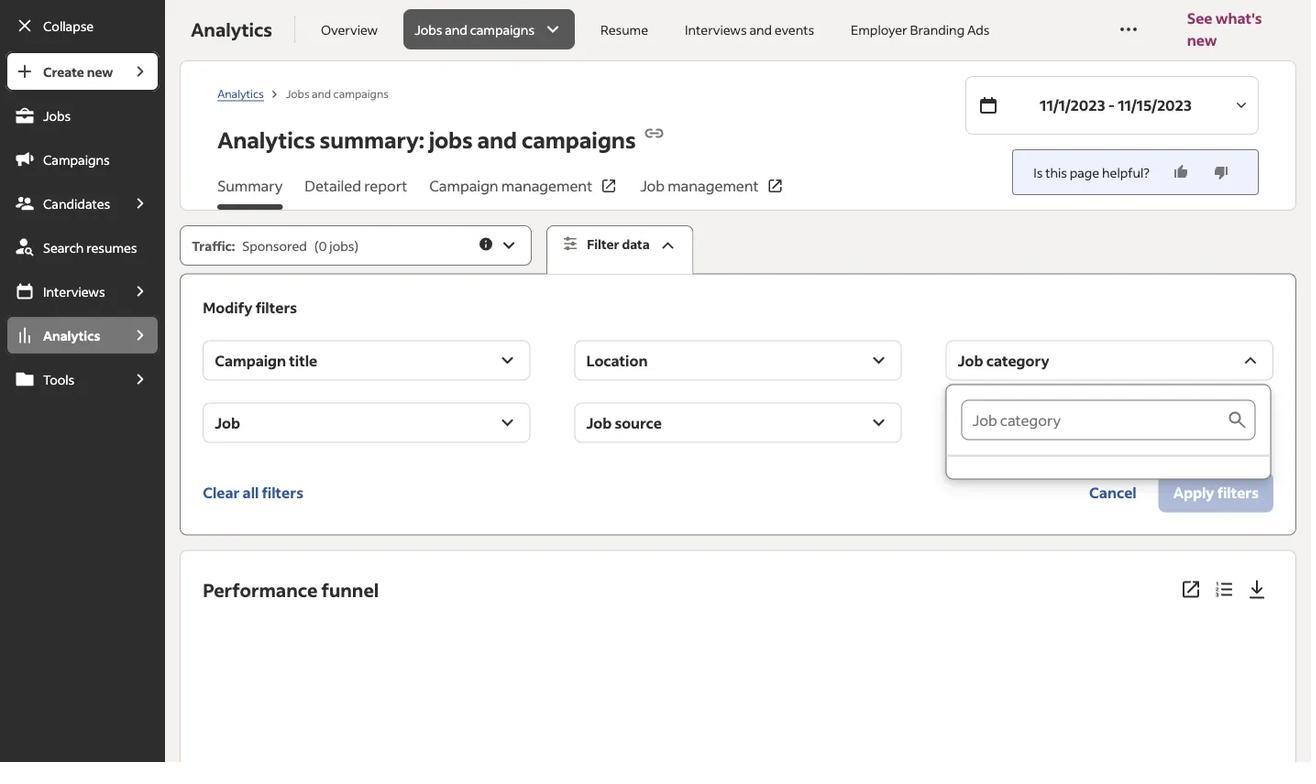 Task type: locate. For each thing, give the bounding box(es) containing it.
job management
[[640, 177, 759, 195]]

1 vertical spatial new
[[87, 63, 113, 80]]

0 vertical spatial campaigns
[[470, 21, 535, 38]]

0 vertical spatial jobs and campaigns
[[415, 21, 535, 38]]

employer branding ads link
[[840, 9, 1001, 50]]

interviews left events
[[685, 21, 747, 38]]

11/15/2023
[[1118, 96, 1192, 115]]

clear all filters
[[203, 483, 303, 502]]

cancel
[[1089, 483, 1137, 502]]

1 horizontal spatial new
[[1187, 31, 1217, 50]]

clear all filters button
[[203, 473, 303, 513]]

jobs
[[415, 21, 442, 38], [286, 86, 310, 100], [43, 107, 71, 124]]

jobs right 0
[[330, 237, 354, 254]]

interviews for interviews and events
[[685, 21, 747, 38]]

management inside 'link'
[[501, 177, 592, 195]]

2 vertical spatial jobs
[[43, 107, 71, 124]]

campaign down analytics summary: jobs and campaigns
[[429, 177, 498, 195]]

2 vertical spatial campaigns
[[522, 126, 636, 154]]

summary:
[[320, 126, 424, 154]]

see what's new button
[[1187, 0, 1289, 61]]

analytics inside menu bar
[[43, 327, 100, 344]]

interviews link
[[6, 271, 121, 312]]

candidates link
[[6, 183, 121, 224]]

campaign inside campaign management 'link'
[[429, 177, 498, 195]]

title
[[289, 351, 317, 370]]

0 vertical spatial campaign
[[429, 177, 498, 195]]

show shareable url image
[[643, 122, 665, 144]]

and
[[445, 21, 467, 38], [750, 21, 772, 38], [312, 86, 331, 100], [477, 126, 517, 154]]

interviews
[[685, 21, 747, 38], [43, 283, 105, 300]]

1 vertical spatial jobs
[[286, 86, 310, 100]]

1 management from the left
[[501, 177, 592, 195]]

1 vertical spatial jobs
[[330, 237, 354, 254]]

job category list box
[[947, 386, 1271, 479]]

2 management from the left
[[668, 177, 759, 195]]

new down see
[[1187, 31, 1217, 50]]

1 horizontal spatial campaign
[[429, 177, 498, 195]]

tools link
[[6, 359, 121, 400]]

filters
[[256, 298, 297, 317], [262, 483, 303, 502]]

job
[[640, 177, 665, 195], [958, 351, 983, 370], [215, 414, 240, 432], [586, 414, 612, 432]]

0 vertical spatial interviews
[[685, 21, 747, 38]]

campaign title
[[215, 351, 317, 370]]

campaigns
[[470, 21, 535, 38], [333, 86, 389, 100], [522, 126, 636, 154]]

1 horizontal spatial jobs and campaigns
[[415, 21, 535, 38]]

1 horizontal spatial analytics link
[[218, 86, 264, 101]]

all
[[243, 483, 259, 502]]

job inside dropdown button
[[958, 351, 983, 370]]

interviews and events link
[[674, 9, 825, 50]]

source
[[615, 414, 662, 432]]

filters right the modify
[[256, 298, 297, 317]]

job management link
[[640, 175, 784, 210]]

jobs and campaigns button
[[404, 9, 575, 50]]

create
[[43, 63, 84, 80]]

jobs and campaigns
[[415, 21, 535, 38], [286, 86, 389, 100]]

management
[[501, 177, 592, 195], [668, 177, 759, 195]]

campaign for campaign management
[[429, 177, 498, 195]]

funnel
[[321, 578, 379, 602]]

detailed report
[[305, 177, 407, 195]]

campaign management
[[429, 177, 592, 195]]

1 vertical spatial campaign
[[215, 351, 286, 370]]

0 horizontal spatial management
[[501, 177, 592, 195]]

interviews inside interviews and events link
[[685, 21, 747, 38]]

filter data button
[[547, 226, 694, 275]]

performance
[[203, 578, 318, 602]]

and inside interviews and events link
[[750, 21, 772, 38]]

sponsored
[[242, 237, 307, 254]]

0 horizontal spatial new
[[87, 63, 113, 80]]

interviews down search resumes link
[[43, 283, 105, 300]]

0 horizontal spatial jobs
[[43, 107, 71, 124]]

resume link
[[590, 9, 659, 50]]

-
[[1108, 96, 1115, 115]]

overview
[[321, 21, 378, 38]]

0 vertical spatial jobs
[[415, 21, 442, 38]]

campaign title button
[[203, 341, 530, 381]]

11/1/2023 - 11/15/2023
[[1040, 96, 1192, 115]]

jobs inside button
[[415, 21, 442, 38]]

0 vertical spatial jobs
[[429, 126, 473, 154]]

modify
[[203, 298, 253, 317]]

0 vertical spatial new
[[1187, 31, 1217, 50]]

job for job
[[215, 414, 240, 432]]

job source button
[[574, 403, 902, 443]]

analytics
[[191, 17, 272, 41], [218, 86, 264, 100], [218, 126, 315, 154], [43, 327, 100, 344]]

collapse
[[43, 17, 94, 34]]

1 vertical spatial analytics link
[[6, 315, 121, 356]]

0 horizontal spatial campaign
[[215, 351, 286, 370]]

1 vertical spatial interviews
[[43, 283, 105, 300]]

and inside jobs and campaigns button
[[445, 21, 467, 38]]

1 horizontal spatial jobs
[[429, 126, 473, 154]]

jobs up campaign management
[[429, 126, 473, 154]]

job for job management
[[640, 177, 665, 195]]

job left category
[[958, 351, 983, 370]]

1 vertical spatial jobs and campaigns
[[286, 86, 389, 100]]

job for job category
[[958, 351, 983, 370]]

jobs inside menu bar
[[43, 107, 71, 124]]

campaign
[[429, 177, 498, 195], [215, 351, 286, 370]]

this page is not helpful image
[[1212, 163, 1231, 182]]

campaign inside dropdown button
[[215, 351, 286, 370]]

job up clear
[[215, 414, 240, 432]]

job down show shareable url icon
[[640, 177, 665, 195]]

menu bar
[[0, 51, 165, 763]]

0 horizontal spatial interviews
[[43, 283, 105, 300]]

2 horizontal spatial jobs
[[415, 21, 442, 38]]

filters right all
[[262, 483, 303, 502]]

0 vertical spatial analytics link
[[218, 86, 264, 101]]

interviews inside interviews link
[[43, 283, 105, 300]]

)
[[354, 237, 359, 254]]

summary
[[218, 177, 283, 195]]

0 horizontal spatial jobs
[[330, 237, 354, 254]]

1 horizontal spatial interviews
[[685, 21, 747, 38]]

jobs
[[429, 126, 473, 154], [330, 237, 354, 254]]

new
[[1187, 31, 1217, 50], [87, 63, 113, 80]]

analytics link
[[218, 86, 264, 101], [6, 315, 121, 356]]

(
[[314, 237, 319, 254]]

campaign for campaign title
[[215, 351, 286, 370]]

new right the create
[[87, 63, 113, 80]]

new inside menu bar
[[87, 63, 113, 80]]

this
[[1045, 164, 1067, 181]]

job left source at the bottom of page
[[586, 414, 612, 432]]

campaign left title
[[215, 351, 286, 370]]

employer branding ads
[[851, 21, 990, 38]]

1 vertical spatial filters
[[262, 483, 303, 502]]

1 horizontal spatial management
[[668, 177, 759, 195]]

export as csv image
[[1246, 579, 1268, 601]]



Task type: describe. For each thing, give the bounding box(es) containing it.
view detailed report image
[[1180, 579, 1202, 601]]

summary link
[[218, 175, 283, 210]]

modify filters
[[203, 298, 297, 317]]

job button
[[203, 403, 530, 443]]

job for job source
[[586, 414, 612, 432]]

overflow menu image
[[1118, 18, 1140, 40]]

filters inside button
[[262, 483, 303, 502]]

campaign management link
[[429, 175, 618, 210]]

this filters data based on the type of traffic a job received, not the sponsored status of the job itself. some jobs may receive both sponsored and organic traffic. combined view shows all traffic. image
[[478, 236, 494, 253]]

job category
[[958, 351, 1050, 370]]

menu bar containing create new
[[0, 51, 165, 763]]

create new link
[[6, 51, 121, 92]]

cancel button
[[1075, 473, 1151, 513]]

filter data
[[587, 236, 650, 253]]

search
[[43, 239, 84, 256]]

new inside see what's new
[[1187, 31, 1217, 50]]

resume
[[601, 21, 648, 38]]

0 horizontal spatial jobs and campaigns
[[286, 86, 389, 100]]

jobs and campaigns inside button
[[415, 21, 535, 38]]

location button
[[574, 341, 902, 381]]

11/1/2023
[[1040, 96, 1105, 115]]

data
[[622, 236, 650, 253]]

ads
[[967, 21, 990, 38]]

table view image
[[1213, 579, 1235, 601]]

detailed
[[305, 177, 361, 195]]

overview link
[[310, 9, 389, 50]]

search resumes link
[[6, 227, 160, 268]]

see what's new
[[1187, 9, 1262, 50]]

branding
[[910, 21, 965, 38]]

management for job management
[[668, 177, 759, 195]]

clear
[[203, 483, 240, 502]]

create new
[[43, 63, 113, 80]]

is this page helpful?
[[1034, 164, 1150, 181]]

search resumes
[[43, 239, 137, 256]]

category
[[986, 351, 1050, 370]]

report
[[364, 177, 407, 195]]

management for campaign management
[[501, 177, 592, 195]]

this page is helpful image
[[1172, 163, 1190, 182]]

traffic:
[[192, 237, 235, 254]]

campaigns
[[43, 151, 110, 168]]

interviews and events
[[685, 21, 814, 38]]

1 horizontal spatial jobs
[[286, 86, 310, 100]]

detailed report link
[[305, 175, 407, 210]]

0 horizontal spatial analytics link
[[6, 315, 121, 356]]

is
[[1034, 164, 1043, 181]]

filter
[[587, 236, 620, 253]]

jobs link
[[6, 95, 160, 136]]

helpful?
[[1102, 164, 1150, 181]]

0 vertical spatial filters
[[256, 298, 297, 317]]

candidates
[[43, 195, 110, 212]]

1 vertical spatial campaigns
[[333, 86, 389, 100]]

events
[[775, 21, 814, 38]]

interviews for interviews
[[43, 283, 105, 300]]

Job category field
[[962, 400, 1227, 441]]

job category button
[[946, 341, 1274, 381]]

campaigns inside button
[[470, 21, 535, 38]]

see
[[1187, 9, 1213, 28]]

campaigns link
[[6, 139, 160, 180]]

what's
[[1216, 9, 1262, 28]]

0
[[319, 237, 327, 254]]

performance funnel
[[203, 578, 379, 602]]

job source
[[586, 414, 662, 432]]

page
[[1070, 164, 1100, 181]]

resumes
[[86, 239, 137, 256]]

collapse button
[[6, 6, 160, 46]]

analytics summary: jobs and campaigns
[[218, 126, 636, 154]]

location
[[586, 351, 648, 370]]

tools
[[43, 371, 74, 388]]

traffic: sponsored ( 0 jobs )
[[192, 237, 359, 254]]

employer
[[851, 21, 907, 38]]



Task type: vqa. For each thing, say whether or not it's contained in the screenshot.
the middle Jobs
yes



